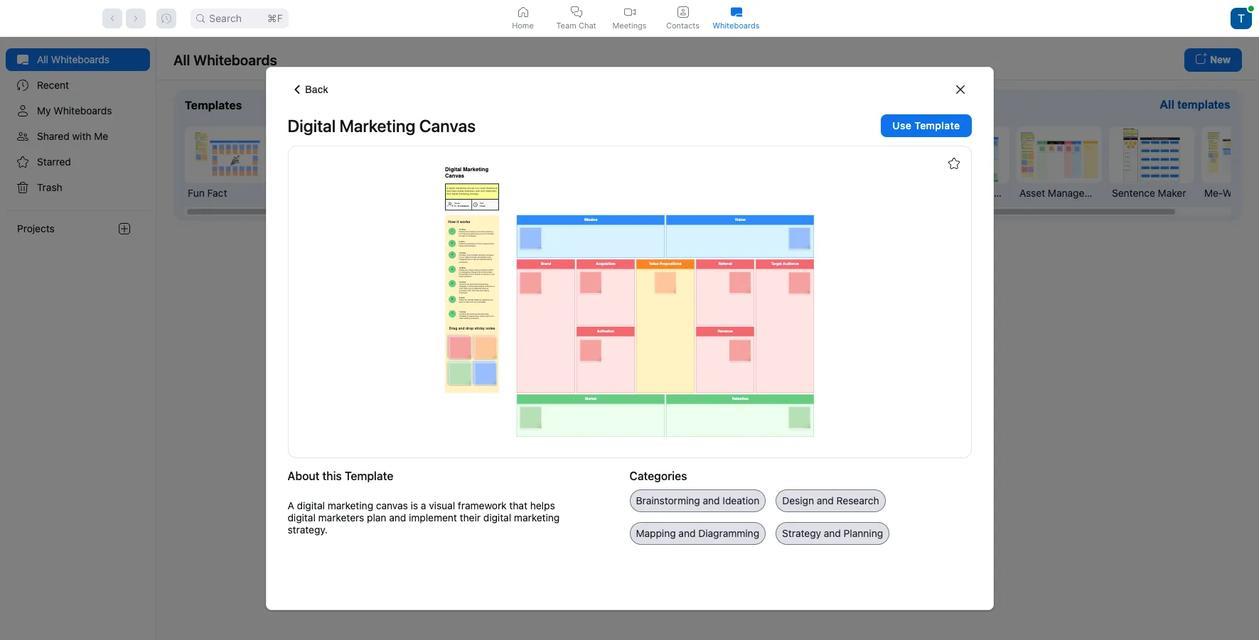 Task type: vqa. For each thing, say whether or not it's contained in the screenshot.
left Clips
no



Task type: describe. For each thing, give the bounding box(es) containing it.
online image
[[1248, 5, 1254, 11]]

whiteboards
[[713, 20, 760, 30]]

team chat button
[[550, 0, 603, 36]]

team chat image
[[571, 6, 582, 17]]

magnifier image
[[196, 14, 205, 22]]

video on image
[[624, 6, 635, 17]]

home button
[[496, 0, 550, 36]]

team
[[556, 20, 577, 30]]

meetings
[[613, 20, 647, 30]]

magnifier image
[[196, 14, 205, 22]]

meetings button
[[603, 0, 656, 36]]

team chat
[[556, 20, 596, 30]]

chat
[[579, 20, 596, 30]]

tab list containing home
[[496, 0, 763, 36]]

whiteboards button
[[710, 0, 763, 36]]



Task type: locate. For each thing, give the bounding box(es) containing it.
⌘f
[[267, 12, 283, 24]]

contacts button
[[656, 0, 710, 36]]

tab list
[[496, 0, 763, 36]]

home
[[512, 20, 534, 30]]

whiteboard small image
[[731, 6, 742, 17], [731, 6, 742, 17]]

profile contact image
[[677, 6, 689, 17], [677, 6, 689, 17]]

team chat image
[[571, 6, 582, 17]]

video on image
[[624, 6, 635, 17]]

avatar image
[[1231, 7, 1252, 29]]

search
[[209, 12, 242, 24]]

home small image
[[517, 6, 529, 17], [517, 6, 529, 17]]

online image
[[1248, 5, 1254, 11]]

contacts
[[666, 20, 700, 30]]



